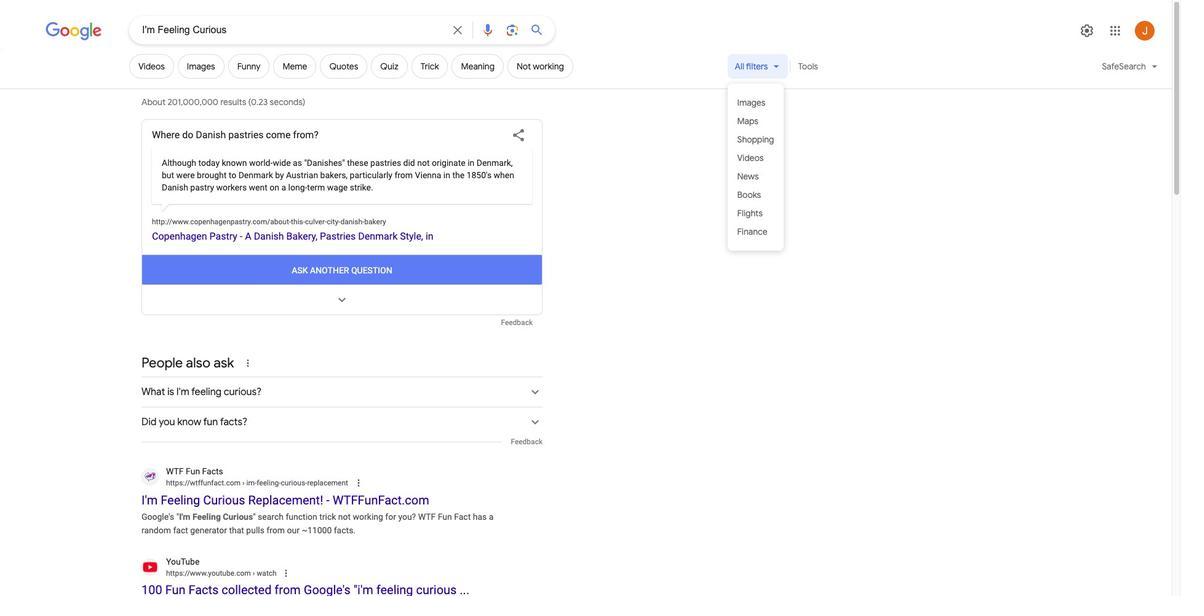 Task type: describe. For each thing, give the bounding box(es) containing it.
1 vertical spatial images link
[[728, 94, 784, 112]]

flights link
[[728, 204, 784, 223]]

funny link
[[228, 54, 270, 79]]

› im-feeling-curious-replacement text field
[[241, 480, 348, 488]]

images for images link to the bottom
[[738, 97, 766, 108]]

wide
[[273, 158, 291, 168]]

http://www.copenhagenpastry.com/about-
[[152, 218, 291, 226]]

also
[[186, 355, 211, 372]]

city-
[[327, 218, 341, 226]]

replacement!
[[248, 493, 323, 508]]

has
[[473, 513, 487, 522]]

ask
[[292, 266, 308, 276]]

finance link
[[728, 223, 784, 241]]

add meme element
[[283, 61, 307, 72]]

0 vertical spatial feedback button
[[501, 318, 533, 328]]

pastry
[[210, 231, 237, 243]]

but
[[162, 170, 174, 180]]

replacement
[[307, 480, 348, 488]]

quotes link
[[320, 54, 368, 79]]

http://www.copenhagenpastry.com/about-this-culver-city-danish-bakery copenhagen pastry - a danish bakery, pastries denmark style, in
[[152, 218, 434, 243]]

youtube
[[166, 558, 200, 567]]

in inside http://www.copenhagenpastry.com/about-this-culver-city-danish-bakery copenhagen pastry - a danish bakery, pastries denmark style, in
[[426, 231, 434, 243]]

brought
[[197, 170, 227, 180]]

curious-
[[281, 480, 307, 488]]

the
[[453, 170, 465, 180]]

quiz
[[381, 61, 399, 72]]

random
[[142, 526, 171, 536]]

images for images link to the left
[[187, 61, 215, 72]]

ask another question
[[292, 266, 392, 276]]

not working link
[[508, 54, 573, 79]]

" search function trick not working for you? wtf fun fact has a random fact generator that pulls from our ~11000 facts.
[[142, 513, 494, 536]]

1 vertical spatial feedback
[[511, 438, 543, 447]]

danish inside http://www.copenhagenpastry.com/about-this-culver-city-danish-bakery copenhagen pastry - a danish bakery, pastries denmark style, in
[[254, 231, 284, 243]]

pastries inside although today known world-wide as "danishes" these pastries did not originate in denmark, but were brought to denmark by austrian bakers, particularly from vienna in the 1850's when danish pastry workers went on a long-term wage strike.
[[371, 158, 401, 168]]

news
[[738, 171, 759, 182]]

tools
[[798, 61, 818, 72]]

bakers,
[[320, 170, 348, 180]]

world-
[[249, 158, 273, 168]]

denmark,
[[477, 158, 513, 168]]

although today known world-wide as "danishes" these pastries did not originate in denmark, but were brought to denmark by austrian bakers, particularly from vienna in the 1850's when danish pastry workers went on a long-term wage strike.
[[162, 158, 514, 193]]

people also ask
[[142, 355, 234, 372]]

from inside " search function trick not working for you? wtf fun fact has a random fact generator that pulls from our ~11000 facts.
[[267, 526, 285, 536]]

› watch text field
[[251, 570, 277, 578]]

› inside the youtube https://www.youtube.com › watch
[[253, 570, 255, 578]]

not inside " search function trick not working for you? wtf fun fact has a random fact generator that pulls from our ~11000 facts.
[[338, 513, 351, 522]]

meaning link
[[452, 54, 504, 79]]

results
[[220, 97, 246, 108]]

maps link
[[728, 112, 784, 130]]

watch
[[257, 570, 277, 578]]

bakery,
[[286, 231, 318, 243]]

today
[[198, 158, 220, 168]]

fun inside wtf fun facts https://wtffunfact.com › im-feeling-curious-replacement
[[186, 467, 200, 477]]

not
[[517, 61, 531, 72]]

where do danish pastries come from?
[[152, 129, 319, 141]]

fact
[[173, 526, 188, 536]]

0 vertical spatial pastries
[[228, 129, 264, 141]]

0 horizontal spatial videos
[[138, 61, 165, 72]]

1 horizontal spatial videos link
[[728, 149, 784, 167]]

were
[[176, 170, 195, 180]]

1850's
[[467, 170, 492, 180]]

generator
[[190, 526, 227, 536]]

shopping
[[738, 134, 774, 145]]

1 vertical spatial feedback button
[[511, 438, 543, 448]]

from?
[[293, 129, 319, 141]]

im-
[[247, 480, 257, 488]]

went
[[249, 183, 268, 193]]

add meaning element
[[461, 61, 495, 72]]

pastries
[[320, 231, 356, 243]]

strike.
[[350, 183, 373, 193]]

feeling-
[[257, 480, 281, 488]]

(0.23
[[248, 97, 268, 108]]

ask
[[214, 355, 234, 372]]

danish inside although today known world-wide as "danishes" these pastries did not originate in denmark, but were brought to denmark by austrian bakers, particularly from vienna in the 1850's when danish pastry workers went on a long-term wage strike.
[[162, 183, 188, 193]]

0 horizontal spatial i'm
[[142, 493, 158, 508]]

austrian
[[286, 170, 318, 180]]

long-
[[288, 183, 307, 193]]

google image
[[46, 22, 102, 41]]

add not working element
[[517, 61, 564, 72]]

1 vertical spatial i'm
[[179, 513, 190, 522]]

workers
[[216, 183, 247, 193]]

that
[[229, 526, 244, 536]]

search by image image
[[505, 23, 520, 38]]

pastry
[[190, 183, 214, 193]]

function
[[286, 513, 317, 522]]

filters
[[746, 61, 768, 72]]

maps
[[738, 115, 759, 126]]

https://wtffunfact.com
[[166, 480, 241, 488]]

style,
[[400, 231, 423, 243]]

known
[[222, 158, 247, 168]]

facts.
[[334, 526, 356, 536]]

1 horizontal spatial videos
[[738, 152, 764, 163]]

all filters
[[735, 61, 768, 72]]

safesearch button
[[1095, 54, 1166, 84]]

0 horizontal spatial videos link
[[129, 54, 174, 79]]

wtf inside " search function trick not working for you? wtf fun fact has a random fact generator that pulls from our ~11000 facts.
[[418, 513, 436, 522]]

to
[[229, 170, 236, 180]]

trick
[[421, 61, 439, 72]]

as
[[293, 158, 302, 168]]

about
[[142, 97, 166, 108]]



Task type: locate. For each thing, give the bounding box(es) containing it.
danish right a
[[254, 231, 284, 243]]

i'm feeling curious replacement! - wtffunfact.com
[[142, 493, 429, 508]]

none text field '› im-feeling-curious-replacement'
[[166, 478, 348, 489]]

0 horizontal spatial danish
[[162, 183, 188, 193]]

pastries
[[228, 129, 264, 141], [371, 158, 401, 168]]

1 vertical spatial images
[[738, 97, 766, 108]]

1 horizontal spatial from
[[395, 170, 413, 180]]

1 vertical spatial curious
[[223, 513, 253, 522]]

i'm up fact
[[179, 513, 190, 522]]

none text field containing https://wtffunfact.com
[[166, 478, 348, 489]]

0 vertical spatial videos link
[[129, 54, 174, 79]]

" up pulls
[[253, 513, 256, 522]]

- left a
[[240, 231, 243, 243]]

fun inside " search function trick not working for you? wtf fun fact has a random fact generator that pulls from our ~11000 facts.
[[438, 513, 452, 522]]

1 vertical spatial in
[[444, 170, 450, 180]]

1 vertical spatial danish
[[162, 183, 188, 193]]

0 vertical spatial ›
[[242, 480, 245, 488]]

although
[[162, 158, 196, 168]]

a right 'has'
[[489, 513, 494, 522]]

denmark down bakery
[[358, 231, 398, 243]]

a
[[281, 183, 286, 193], [489, 513, 494, 522]]

from down search
[[267, 526, 285, 536]]

working
[[533, 61, 564, 72], [353, 513, 383, 522]]

1 horizontal spatial in
[[444, 170, 450, 180]]

pastries up known
[[228, 129, 264, 141]]

0 vertical spatial none text field
[[166, 478, 348, 489]]

question
[[351, 266, 392, 276]]

images up the 201,000,000
[[187, 61, 215, 72]]

in right 'style,'
[[426, 231, 434, 243]]

videos up news on the top right of page
[[738, 152, 764, 163]]

danish
[[196, 129, 226, 141], [162, 183, 188, 193], [254, 231, 284, 243]]

0 horizontal spatial working
[[353, 513, 383, 522]]

0 horizontal spatial not
[[338, 513, 351, 522]]

ask another question button
[[142, 255, 542, 285]]

none text field for wtf fun facts
[[166, 478, 348, 489]]

quiz link
[[371, 54, 408, 79]]

from
[[395, 170, 413, 180], [267, 526, 285, 536]]

0 horizontal spatial "
[[176, 513, 179, 522]]

1 " from the left
[[176, 513, 179, 522]]

- up trick
[[326, 493, 330, 508]]

working inside " search function trick not working for you? wtf fun fact has a random fact generator that pulls from our ~11000 facts.
[[353, 513, 383, 522]]

1 vertical spatial none text field
[[166, 569, 277, 580]]

1 horizontal spatial "
[[253, 513, 256, 522]]

not working
[[517, 61, 564, 72]]

finance
[[738, 226, 768, 237]]

0 vertical spatial curious
[[203, 493, 245, 508]]

none text field › watch
[[166, 569, 277, 580]]

by
[[275, 170, 284, 180]]

from down did on the left
[[395, 170, 413, 180]]

feeling up the generator
[[193, 513, 221, 522]]

menu containing images
[[728, 84, 784, 251]]

fun left fact
[[438, 513, 452, 522]]

0 horizontal spatial wtf
[[166, 467, 184, 477]]

where
[[152, 129, 180, 141]]

denmark up "went" at left top
[[239, 170, 273, 180]]

1 horizontal spatial a
[[489, 513, 494, 522]]

1 vertical spatial feeling
[[193, 513, 221, 522]]

0 vertical spatial images
[[187, 61, 215, 72]]

bakery
[[365, 218, 386, 226]]

this-
[[291, 218, 305, 226]]

in left the
[[444, 170, 450, 180]]

0 horizontal spatial images
[[187, 61, 215, 72]]

0 vertical spatial videos
[[138, 61, 165, 72]]

1 vertical spatial videos
[[738, 152, 764, 163]]

a inside " search function trick not working for you? wtf fun fact has a random fact generator that pulls from our ~11000 facts.
[[489, 513, 494, 522]]

" inside " search function trick not working for you? wtf fun fact has a random fact generator that pulls from our ~11000 facts.
[[253, 513, 256, 522]]

about 201,000,000 results (0.23 seconds)
[[142, 97, 307, 108]]

1 horizontal spatial not
[[417, 158, 430, 168]]

1 horizontal spatial images
[[738, 97, 766, 108]]

funny
[[237, 61, 261, 72]]

videos link down shopping
[[728, 149, 784, 167]]

vienna
[[415, 170, 441, 180]]

pastries up particularly
[[371, 158, 401, 168]]

not
[[417, 158, 430, 168], [338, 513, 351, 522]]

none text field up the i'm feeling curious replacement! - wtffunfact.com
[[166, 478, 348, 489]]

you?
[[398, 513, 416, 522]]

"danishes"
[[304, 158, 345, 168]]

› left im-
[[242, 480, 245, 488]]

1 vertical spatial pastries
[[371, 158, 401, 168]]

not up facts.
[[338, 513, 351, 522]]

add quiz element
[[381, 61, 399, 72]]

youtube https://www.youtube.com › watch
[[166, 558, 277, 578]]

1 horizontal spatial working
[[533, 61, 564, 72]]

meme
[[283, 61, 307, 72]]

wtffunfact.com
[[333, 493, 429, 508]]

working down wtffunfact.com on the left bottom of the page
[[353, 513, 383, 522]]

none text field for youtube
[[166, 569, 277, 580]]

1 vertical spatial wtf
[[418, 513, 436, 522]]

2 horizontal spatial danish
[[254, 231, 284, 243]]

0 horizontal spatial a
[[281, 183, 286, 193]]

google's " i'm feeling curious
[[142, 513, 253, 522]]

1 vertical spatial ›
[[253, 570, 255, 578]]

images inside menu
[[738, 97, 766, 108]]

1 vertical spatial a
[[489, 513, 494, 522]]

0 horizontal spatial from
[[267, 526, 285, 536]]

0 vertical spatial in
[[468, 158, 475, 168]]

our
[[287, 526, 300, 536]]

0 vertical spatial danish
[[196, 129, 226, 141]]

curious down https://wtffunfact.com
[[203, 493, 245, 508]]

copenhagen pastry - a danish bakery, pastries denmark style, in link
[[152, 231, 434, 243]]

0 horizontal spatial ›
[[242, 480, 245, 488]]

danish right "do"
[[196, 129, 226, 141]]

201,000,000
[[168, 97, 218, 108]]

0 horizontal spatial denmark
[[239, 170, 273, 180]]

0 vertical spatial from
[[395, 170, 413, 180]]

copenhagen
[[152, 231, 207, 243]]

1 vertical spatial working
[[353, 513, 383, 522]]

0 vertical spatial a
[[281, 183, 286, 193]]

~11000
[[302, 526, 332, 536]]

search by voice image
[[481, 23, 495, 38]]

0 vertical spatial wtf
[[166, 467, 184, 477]]

google's
[[142, 513, 174, 522]]

a inside although today known world-wide as "danishes" these pastries did not originate in denmark, but were brought to denmark by austrian bakers, particularly from vienna in the 1850's when danish pastry workers went on a long-term wage strike.
[[281, 183, 286, 193]]

1 horizontal spatial pastries
[[371, 158, 401, 168]]

0 vertical spatial i'm
[[142, 493, 158, 508]]

a right "on"
[[281, 183, 286, 193]]

not inside although today known world-wide as "danishes" these pastries did not originate in denmark, but were brought to denmark by austrian bakers, particularly from vienna in the 1850's when danish pastry workers went on a long-term wage strike.
[[417, 158, 430, 168]]

originate
[[432, 158, 466, 168]]

1 vertical spatial -
[[326, 493, 330, 508]]

from inside although today known world-wide as "danishes" these pastries did not originate in denmark, but were brought to denmark by austrian bakers, particularly from vienna in the 1850's when danish pastry workers went on a long-term wage strike.
[[395, 170, 413, 180]]

videos up about
[[138, 61, 165, 72]]

term
[[307, 183, 325, 193]]

wtf up https://wtffunfact.com
[[166, 467, 184, 477]]

did
[[403, 158, 415, 168]]

not up vienna
[[417, 158, 430, 168]]

1 horizontal spatial danish
[[196, 129, 226, 141]]

seconds)
[[270, 97, 305, 108]]

1 vertical spatial not
[[338, 513, 351, 522]]

curious up the "that"
[[223, 513, 253, 522]]

meme link
[[274, 54, 317, 79]]

danish down but
[[162, 183, 188, 193]]

add trick element
[[421, 61, 439, 72]]

i'm
[[142, 493, 158, 508], [179, 513, 190, 522]]

images link up the 201,000,000
[[178, 54, 224, 79]]

none text field down the youtube
[[166, 569, 277, 580]]

denmark inside http://www.copenhagenpastry.com/about-this-culver-city-danish-bakery copenhagen pastry - a danish bakery, pastries denmark style, in
[[358, 231, 398, 243]]

1 horizontal spatial denmark
[[358, 231, 398, 243]]

images up 'maps'
[[738, 97, 766, 108]]

Search search field
[[142, 23, 443, 39]]

pulls
[[246, 526, 265, 536]]

0 horizontal spatial images link
[[178, 54, 224, 79]]

flights
[[738, 208, 763, 219]]

0 horizontal spatial -
[[240, 231, 243, 243]]

" up fact
[[176, 513, 179, 522]]

0 vertical spatial -
[[240, 231, 243, 243]]

0 vertical spatial not
[[417, 158, 430, 168]]

denmark inside although today known world-wide as "danishes" these pastries did not originate in denmark, but were brought to denmark by austrian bakers, particularly from vienna in the 1850's when danish pastry workers went on a long-term wage strike.
[[239, 170, 273, 180]]

come
[[266, 129, 291, 141]]

1 horizontal spatial images link
[[728, 94, 784, 112]]

0 horizontal spatial fun
[[186, 467, 200, 477]]

https://www.youtube.com
[[166, 570, 251, 578]]

1 horizontal spatial ›
[[253, 570, 255, 578]]

0 vertical spatial feeling
[[161, 493, 200, 508]]

fact
[[454, 513, 471, 522]]

0 vertical spatial feedback
[[501, 319, 533, 328]]

-
[[240, 231, 243, 243], [326, 493, 330, 508]]

- inside http://www.copenhagenpastry.com/about-this-culver-city-danish-bakery copenhagen pastry - a danish bakery, pastries denmark style, in
[[240, 231, 243, 243]]

news link
[[728, 167, 784, 186]]

2 horizontal spatial in
[[468, 158, 475, 168]]

2 vertical spatial in
[[426, 231, 434, 243]]

people
[[142, 355, 183, 372]]

menu
[[728, 84, 784, 251]]

None text field
[[166, 478, 348, 489], [166, 569, 277, 580]]

wtf inside wtf fun facts https://wtffunfact.com › im-feeling-curious-replacement
[[166, 467, 184, 477]]

images
[[187, 61, 215, 72], [738, 97, 766, 108]]

1 horizontal spatial -
[[326, 493, 330, 508]]

images link up 'maps'
[[728, 94, 784, 112]]

› left watch
[[253, 570, 255, 578]]

curious
[[203, 493, 245, 508], [223, 513, 253, 522]]

in up 1850's
[[468, 158, 475, 168]]

0 vertical spatial working
[[533, 61, 564, 72]]

i'm up google's
[[142, 493, 158, 508]]

1 none text field from the top
[[166, 478, 348, 489]]

tools button
[[793, 54, 824, 79]]

› inside wtf fun facts https://wtffunfact.com › im-feeling-curious-replacement
[[242, 480, 245, 488]]

0 horizontal spatial pastries
[[228, 129, 264, 141]]

videos link up about
[[129, 54, 174, 79]]

safesearch
[[1102, 61, 1146, 72]]

1 horizontal spatial wtf
[[418, 513, 436, 522]]

trick link
[[412, 54, 448, 79]]

books
[[738, 189, 761, 200]]

working right not
[[533, 61, 564, 72]]

2 " from the left
[[253, 513, 256, 522]]

do
[[182, 129, 193, 141]]

1 horizontal spatial i'm
[[179, 513, 190, 522]]

none text field containing https://www.youtube.com
[[166, 569, 277, 580]]

culver-
[[305, 218, 327, 226]]

add funny element
[[237, 61, 261, 72]]

fun up https://wtffunfact.com
[[186, 467, 200, 477]]

1 vertical spatial denmark
[[358, 231, 398, 243]]

1 vertical spatial from
[[267, 526, 285, 536]]

1 horizontal spatial fun
[[438, 513, 452, 522]]

wage
[[327, 183, 348, 193]]

1 vertical spatial fun
[[438, 513, 452, 522]]

a
[[245, 231, 251, 243]]

1 vertical spatial videos link
[[728, 149, 784, 167]]

2 vertical spatial danish
[[254, 231, 284, 243]]

None search field
[[0, 15, 555, 44]]

0 horizontal spatial in
[[426, 231, 434, 243]]

all
[[735, 61, 745, 72]]

0 vertical spatial images link
[[178, 54, 224, 79]]

wtf right you?
[[418, 513, 436, 522]]

feeling up google's " i'm feeling curious
[[161, 493, 200, 508]]

danish-
[[341, 218, 365, 226]]

0 vertical spatial denmark
[[239, 170, 273, 180]]

images link
[[178, 54, 224, 79], [728, 94, 784, 112]]

add quotes element
[[330, 61, 358, 72]]

videos
[[138, 61, 165, 72], [738, 152, 764, 163]]

2 none text field from the top
[[166, 569, 277, 580]]

0 vertical spatial fun
[[186, 467, 200, 477]]



Task type: vqa. For each thing, say whether or not it's contained in the screenshot.
went
yes



